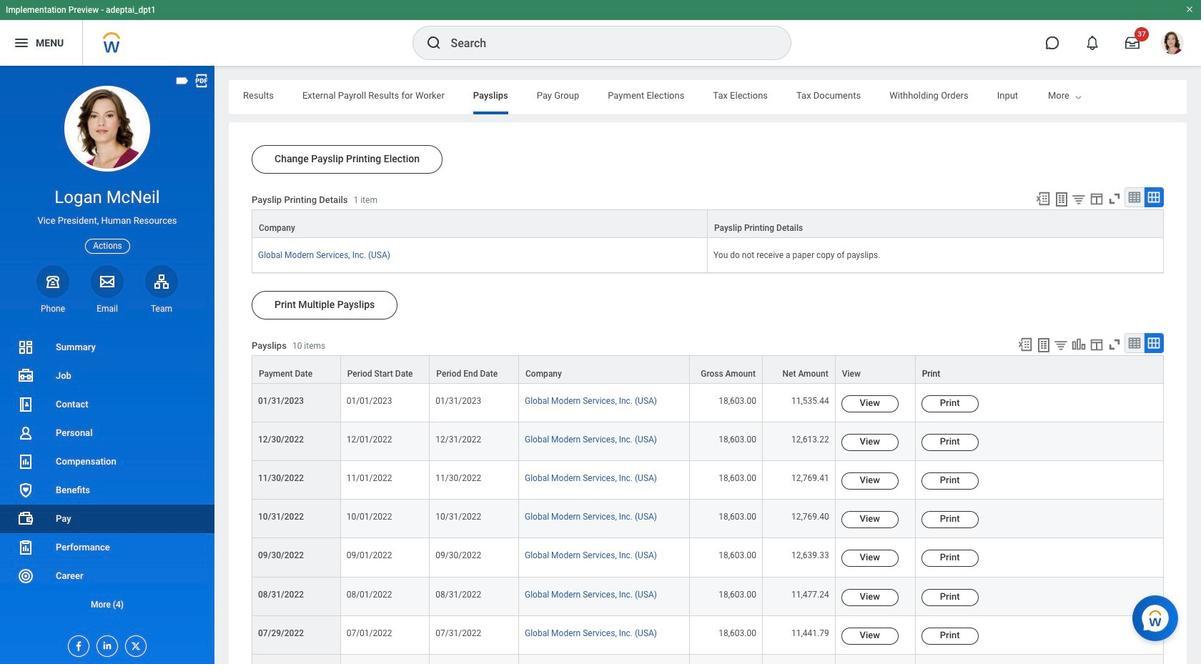 Task type: describe. For each thing, give the bounding box(es) containing it.
profile logan mcneil image
[[1161, 31, 1184, 57]]

tag image
[[174, 73, 190, 89]]

expand table image for table icon at the top of page
[[1147, 190, 1161, 204]]

linkedin image
[[97, 636, 113, 651]]

Search Workday  search field
[[451, 27, 761, 59]]

toolbar for 11th row from the bottom of the page
[[1029, 187, 1164, 210]]

table image
[[1127, 190, 1142, 204]]

email logan mcneil element
[[91, 303, 124, 315]]

1 cell from the left
[[341, 655, 430, 664]]

pay image
[[17, 510, 34, 528]]

benefits image
[[17, 482, 34, 499]]

facebook image
[[69, 636, 84, 652]]

4 row from the top
[[252, 384, 1164, 423]]

10 row from the top
[[252, 616, 1164, 655]]

view printable version (pdf) image
[[194, 73, 209, 89]]

8 row from the top
[[252, 539, 1164, 577]]

summary image
[[17, 339, 34, 356]]

2 cell from the left
[[430, 655, 519, 664]]

export to worksheets image for select to filter grid data icon
[[1035, 337, 1052, 354]]

notifications large image
[[1085, 36, 1100, 50]]

7 cell from the left
[[916, 655, 1164, 664]]

close environment banner image
[[1185, 5, 1194, 14]]

x image
[[126, 636, 142, 652]]

expand table image for table image
[[1147, 336, 1161, 350]]

1 row from the top
[[252, 210, 1164, 239]]

inbox large image
[[1125, 36, 1140, 50]]

navigation pane region
[[0, 66, 214, 664]]

performance image
[[17, 539, 34, 556]]



Task type: locate. For each thing, give the bounding box(es) containing it.
row
[[252, 210, 1164, 239], [252, 238, 1164, 273], [252, 355, 1164, 384], [252, 384, 1164, 423], [252, 423, 1164, 461], [252, 461, 1164, 500], [252, 500, 1164, 539], [252, 539, 1164, 577], [252, 577, 1164, 616], [252, 616, 1164, 655], [252, 655, 1164, 664]]

0 vertical spatial expand table image
[[1147, 190, 1161, 204]]

export to worksheets image
[[1053, 191, 1070, 208], [1035, 337, 1052, 354]]

row header
[[252, 655, 341, 664]]

1 vertical spatial export to worksheets image
[[1035, 337, 1052, 354]]

personal image
[[17, 425, 34, 442]]

compensation image
[[17, 453, 34, 470]]

view team image
[[153, 273, 170, 290]]

4 cell from the left
[[690, 655, 763, 664]]

5 row from the top
[[252, 423, 1164, 461]]

select to filter grid data image
[[1071, 192, 1087, 207]]

toolbar
[[1029, 187, 1164, 210], [1011, 333, 1164, 355]]

mail image
[[99, 273, 116, 290]]

5 cell from the left
[[763, 655, 836, 664]]

0 horizontal spatial export to excel image
[[1017, 337, 1033, 353]]

export to excel image left select to filter grid data image in the right of the page
[[1035, 191, 1051, 207]]

11 row from the top
[[252, 655, 1164, 664]]

expand table image
[[1147, 190, 1161, 204], [1147, 336, 1161, 350]]

3 row from the top
[[252, 355, 1164, 384]]

1 horizontal spatial export to excel image
[[1035, 191, 1051, 207]]

select to filter grid data image
[[1053, 338, 1069, 353]]

export to worksheets image left select to filter grid data image in the right of the page
[[1053, 191, 1070, 208]]

job image
[[17, 367, 34, 385]]

justify image
[[13, 34, 30, 51]]

0 vertical spatial export to excel image
[[1035, 191, 1051, 207]]

list
[[0, 333, 214, 619]]

fullscreen image
[[1107, 191, 1122, 207]]

export to excel image left select to filter grid data icon
[[1017, 337, 1033, 353]]

0 vertical spatial export to worksheets image
[[1053, 191, 1070, 208]]

tab list
[[229, 80, 1201, 114]]

toolbar for third row from the top of the page
[[1011, 333, 1164, 355]]

export to worksheets image left select to filter grid data icon
[[1035, 337, 1052, 354]]

2 row from the top
[[252, 238, 1164, 273]]

contact image
[[17, 396, 34, 413]]

expand table image right table icon at the top of page
[[1147, 190, 1161, 204]]

1 horizontal spatial export to worksheets image
[[1053, 191, 1070, 208]]

export to excel image for select to filter grid data image in the right of the page
[[1035, 191, 1051, 207]]

export to excel image for select to filter grid data icon
[[1017, 337, 1033, 353]]

0 horizontal spatial export to worksheets image
[[1035, 337, 1052, 354]]

export to excel image
[[1035, 191, 1051, 207], [1017, 337, 1033, 353]]

6 row from the top
[[252, 461, 1164, 500]]

banner
[[0, 0, 1201, 66]]

0 vertical spatial toolbar
[[1029, 187, 1164, 210]]

team logan mcneil element
[[145, 303, 178, 315]]

6 cell from the left
[[836, 655, 916, 664]]

export to worksheets image for select to filter grid data image in the right of the page
[[1053, 191, 1070, 208]]

1 vertical spatial toolbar
[[1011, 333, 1164, 355]]

expand table image right table image
[[1147, 336, 1161, 350]]

click to view/edit grid preferences image
[[1089, 191, 1105, 207]]

fullscreen image
[[1107, 337, 1122, 353]]

column header
[[252, 210, 708, 239]]

table image
[[1127, 336, 1142, 350]]

1 vertical spatial export to excel image
[[1017, 337, 1033, 353]]

click to view/edit grid preferences image
[[1089, 337, 1105, 353]]

phone logan mcneil element
[[36, 303, 69, 315]]

2 expand table image from the top
[[1147, 336, 1161, 350]]

7 row from the top
[[252, 500, 1164, 539]]

9 row from the top
[[252, 577, 1164, 616]]

cell
[[341, 655, 430, 664], [430, 655, 519, 664], [519, 655, 690, 664], [690, 655, 763, 664], [763, 655, 836, 664], [836, 655, 916, 664], [916, 655, 1164, 664]]

search image
[[425, 34, 442, 51]]

3 cell from the left
[[519, 655, 690, 664]]

1 vertical spatial expand table image
[[1147, 336, 1161, 350]]

career image
[[17, 568, 34, 585]]

phone image
[[43, 273, 63, 290]]

1 expand table image from the top
[[1147, 190, 1161, 204]]



Task type: vqa. For each thing, say whether or not it's contained in the screenshot.
Export to Excel 'image' related to rightmost export to worksheets icon
yes



